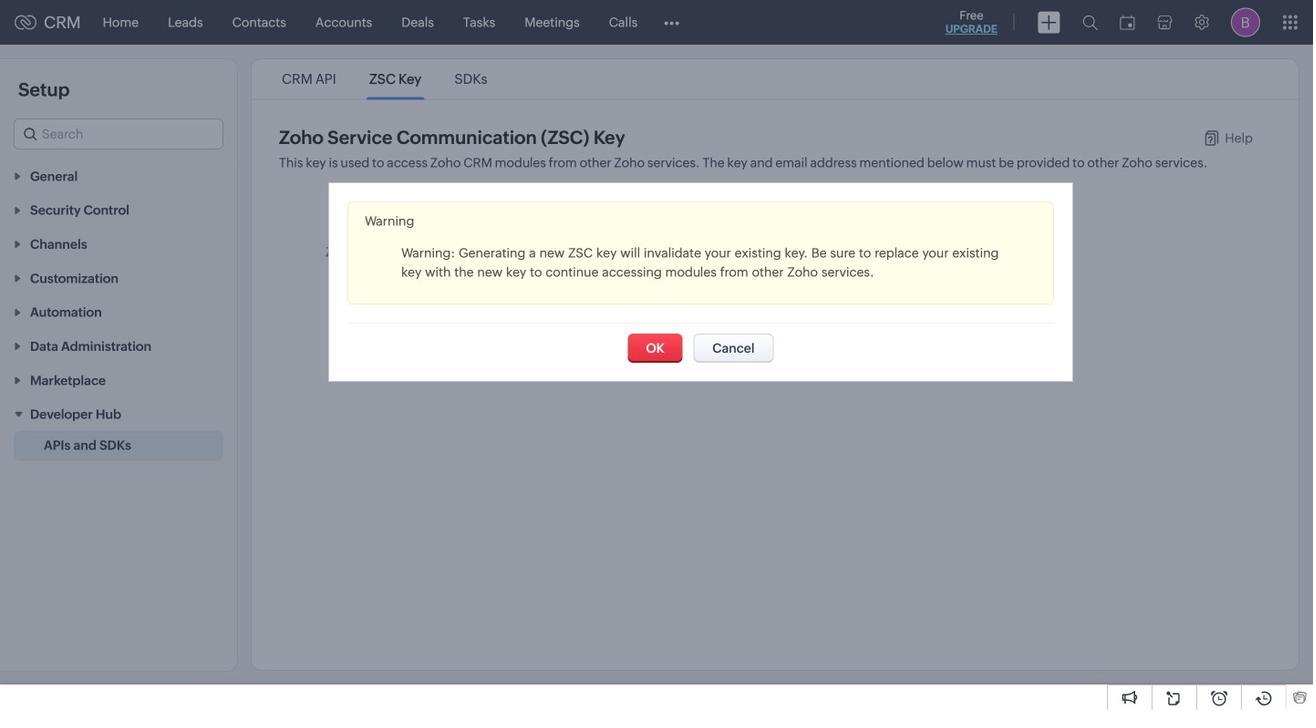 Task type: vqa. For each thing, say whether or not it's contained in the screenshot.
Calendar "ICON"
no



Task type: locate. For each thing, give the bounding box(es) containing it.
region
[[0, 431, 237, 461]]

list
[[265, 59, 504, 99]]

logo image
[[15, 15, 36, 30]]

None button
[[628, 334, 683, 363], [693, 334, 774, 363], [628, 334, 683, 363], [693, 334, 774, 363]]



